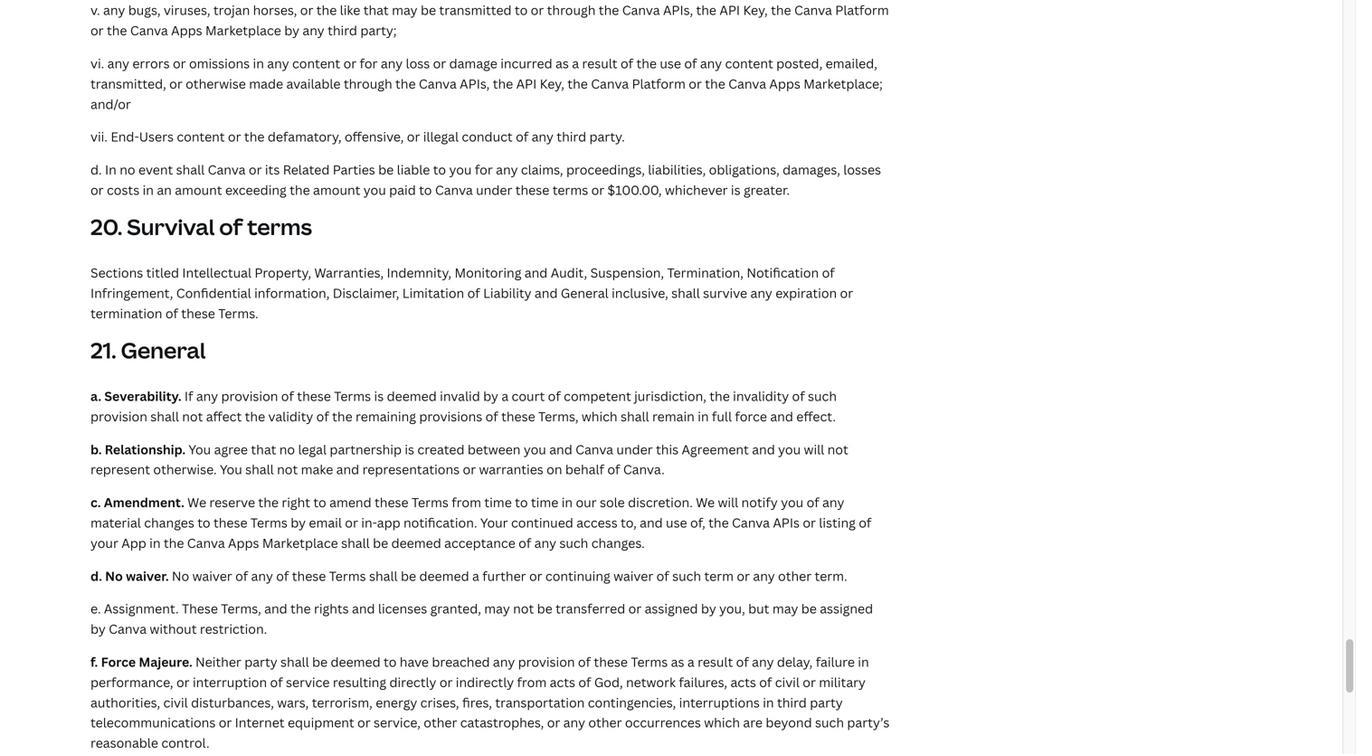 Task type: locate. For each thing, give the bounding box(es) containing it.
0 vertical spatial you
[[189, 441, 211, 458]]

time
[[484, 494, 512, 511], [531, 494, 559, 511]]

0 vertical spatial under
[[476, 181, 512, 199]]

not inside if any provision of these terms is deemed invalid by a court of competent jurisdiction, the invalidity of such provision shall not affect the validity of the remaining provisions of these terms, which shall remain in full force and effect.
[[182, 408, 203, 425]]

1 horizontal spatial no
[[279, 441, 295, 458]]

by left you,
[[701, 601, 716, 618]]

other left term.
[[778, 568, 812, 585]]

1 horizontal spatial provision
[[221, 388, 278, 405]]

0 horizontal spatial result
[[582, 55, 618, 72]]

1 horizontal spatial acts
[[731, 674, 756, 691]]

our
[[576, 494, 597, 511]]

no inside d. in no event shall canva or its related parties be liable to you for any claims, proceedings, liabilities, obligations, damages, losses or costs in an amount exceeding the amount you paid to canva under these terms or $100.00, whichever is greater.
[[120, 161, 135, 178]]

any up but
[[753, 568, 775, 585]]

by inside we reserve the right to amend these terms from time to time in our sole discretion. we will notify you of any material changes to these terms by email or in-app notification. your continued access to, and use of, the canva apis or listing of your app in the canva apps marketplace shall be deemed acceptance of any such changes.
[[291, 514, 306, 532]]

1 vertical spatial you
[[220, 461, 242, 478]]

court
[[512, 388, 545, 405]]

or right loss
[[433, 55, 446, 72]]

liabilities,
[[648, 161, 706, 178]]

0 vertical spatial use
[[660, 55, 681, 72]]

you up otherwise.
[[189, 441, 211, 458]]

1 horizontal spatial through
[[547, 2, 596, 19]]

0 horizontal spatial from
[[452, 494, 481, 511]]

deemed inside we reserve the right to amend these terms from time to time in our sole discretion. we will notify you of any material changes to these terms by email or in-app notification. your continued access to, and use of, the canva apis or listing of your app in the canva apps marketplace shall be deemed acceptance of any such changes.
[[391, 535, 441, 552]]

under inside you agree that no legal partnership is created between you and canva under this agreement and you will not represent otherwise. you shall not make and representations or warranties on behalf of canva.
[[617, 441, 653, 458]]

may up party;
[[392, 2, 418, 19]]

terms up rights
[[329, 568, 366, 585]]

0 vertical spatial platform
[[835, 2, 889, 19]]

will inside you agree that no legal partnership is created between you and canva under this agreement and you will not represent otherwise. you shall not make and representations or warranties on behalf of canva.
[[804, 441, 825, 458]]

in inside the vi. any errors or omissions in any content or for any loss or damage incurred as a result of the use of any content posted, emailed, transmitted, or otherwise made available through the canva apis, the api key, the canva platform or the canva apps marketplace; and/or
[[253, 55, 264, 72]]

by inside if any provision of these terms is deemed invalid by a court of competent jurisdiction, the invalidity of such provision shall not affect the validity of the remaining provisions of these terms, which shall remain in full force and effect.
[[483, 388, 499, 405]]

0 horizontal spatial for
[[360, 55, 378, 72]]

a
[[572, 55, 579, 72], [502, 388, 509, 405], [472, 568, 479, 585], [688, 654, 695, 671]]

licenses
[[378, 601, 427, 618]]

these up rights
[[292, 568, 326, 585]]

0 horizontal spatial no
[[105, 568, 123, 585]]

and down force
[[752, 441, 775, 458]]

2 horizontal spatial provision
[[518, 654, 575, 671]]

for down conduct
[[475, 161, 493, 178]]

apps down reserve
[[228, 535, 259, 552]]

marketplace inside v. any bugs, viruses, trojan horses, or the like that may be transmitted to or through the canva apis, the api key, the canva platform or the canva apps marketplace by any third party;
[[205, 22, 281, 39]]

canva inside you agree that no legal partnership is created between you and canva under this agreement and you will not represent otherwise. you shall not make and representations or warranties on behalf of canva.
[[576, 441, 614, 458]]

from inside neither party shall be deemed to have breached any provision of these terms as a result of any delay, failure in performance, or interruption of service resulting directly or indirectly from acts of god, network failures, acts of civil or military authorities, civil disturbances, wars, terrorism, energy crises, fires, transportation contingencies, interruptions in third party telecommunications or internet equipment or service, other catastrophes, or any other occurrences which are beyond such party's reasonable control.
[[517, 674, 547, 691]]

and right rights
[[352, 601, 375, 618]]

party
[[244, 654, 277, 671], [810, 694, 843, 711]]

to inside v. any bugs, viruses, trojan horses, or the like that may be transmitted to or through the canva apis, the api key, the canva platform or the canva apps marketplace by any third party;
[[515, 2, 528, 19]]

may inside v. any bugs, viruses, trojan horses, or the like that may be transmitted to or through the canva apis, the api key, the canva platform or the canva apps marketplace by any third party;
[[392, 2, 418, 19]]

0 vertical spatial marketplace
[[205, 22, 281, 39]]

your
[[480, 514, 508, 532]]

force
[[735, 408, 767, 425]]

a inside if any provision of these terms is deemed invalid by a court of competent jurisdiction, the invalidity of such provision shall not affect the validity of the remaining provisions of these terms, which shall remain in full force and effect.
[[502, 388, 509, 405]]

1 vertical spatial no
[[279, 441, 295, 458]]

deemed inside neither party shall be deemed to have breached any provision of these terms as a result of any delay, failure in performance, or interruption of service resulting directly or indirectly from acts of god, network failures, acts of civil or military authorities, civil disturbances, wars, terrorism, energy crises, fires, transportation contingencies, interruptions in third party telecommunications or internet equipment or service, other catastrophes, or any other occurrences which are beyond such party's reasonable control.
[[331, 654, 381, 671]]

or down between
[[463, 461, 476, 478]]

like
[[340, 2, 360, 19]]

2 horizontal spatial other
[[778, 568, 812, 585]]

0 horizontal spatial party
[[244, 654, 277, 671]]

2 no from the left
[[172, 568, 189, 585]]

force
[[101, 654, 136, 671]]

1 vertical spatial use
[[666, 514, 687, 532]]

terms, inside e. assignment. these terms, and the rights and licenses granted, may not be transferred or assigned by you, but may be assigned by canva without restriction.
[[221, 601, 261, 618]]

apps inside the vi. any errors or omissions in any content or for any loss or damage incurred as a result of the use of any content posted, emailed, transmitted, or otherwise made available through the canva apis, the api key, the canva platform or the canva apps marketplace; and/or
[[770, 75, 801, 92]]

neither
[[195, 654, 241, 671]]

trojan
[[213, 2, 250, 19]]

1 vertical spatial key,
[[540, 75, 565, 92]]

0 horizontal spatial provision
[[90, 408, 147, 425]]

in left an
[[143, 181, 154, 199]]

0 horizontal spatial key,
[[540, 75, 565, 92]]

marketplace inside we reserve the right to amend these terms from time to time in our sole discretion. we will notify you of any material changes to these terms by email or in-app notification. your continued access to, and use of, the canva apis or listing of your app in the canva apps marketplace shall be deemed acceptance of any such changes.
[[262, 535, 338, 552]]

20.
[[90, 212, 123, 242]]

e.
[[90, 601, 101, 618]]

result right incurred
[[582, 55, 618, 72]]

1 vertical spatial through
[[344, 75, 392, 92]]

these inside neither party shall be deemed to have breached any provision of these terms as a result of any delay, failure in performance, or interruption of service resulting directly or indirectly from acts of god, network failures, acts of civil or military authorities, civil disturbances, wars, terrorism, energy crises, fires, transportation contingencies, interruptions in third party telecommunications or internet equipment or service, other catastrophes, or any other occurrences which are beyond such party's reasonable control.
[[594, 654, 628, 671]]

0 horizontal spatial no
[[120, 161, 135, 178]]

is up representations
[[405, 441, 414, 458]]

these
[[516, 181, 550, 199], [181, 305, 215, 322], [297, 388, 331, 405], [501, 408, 535, 425], [375, 494, 409, 511], [214, 514, 248, 532], [292, 568, 326, 585], [594, 654, 628, 671]]

made
[[249, 75, 283, 92]]

remain
[[652, 408, 695, 425]]

apps inside we reserve the right to amend these terms from time to time in our sole discretion. we will notify you of any material changes to these terms by email or in-app notification. your continued access to, and use of, the canva apis or listing of your app in the canva apps marketplace shall be deemed acceptance of any such changes.
[[228, 535, 259, 552]]

0 vertical spatial apps
[[171, 22, 202, 39]]

0 horizontal spatial platform
[[632, 75, 686, 92]]

0 horizontal spatial terms,
[[221, 601, 261, 618]]

shall right 'event'
[[176, 161, 205, 178]]

as up failures,
[[671, 654, 685, 671]]

be inside we reserve the right to amend these terms from time to time in our sole discretion. we will notify you of any material changes to these terms by email or in-app notification. your continued access to, and use of, the canva apis or listing of your app in the canva apps marketplace shall be deemed acceptance of any such changes.
[[373, 535, 388, 552]]

provision inside neither party shall be deemed to have breached any provision of these terms as a result of any delay, failure in performance, or interruption of service resulting directly or indirectly from acts of god, network failures, acts of civil or military authorities, civil disturbances, wars, terrorism, energy crises, fires, transportation contingencies, interruptions in third party telecommunications or internet equipment or service, other catastrophes, or any other occurrences which are beyond such party's reasonable control.
[[518, 654, 575, 671]]

third down like
[[328, 22, 357, 39]]

1 acts from the left
[[550, 674, 575, 691]]

third inside v. any bugs, viruses, trojan horses, or the like that may be transmitted to or through the canva apis, the api key, the canva platform or the canva apps marketplace by any third party;
[[328, 22, 357, 39]]

acts
[[550, 674, 575, 691], [731, 674, 756, 691]]

0 vertical spatial terms,
[[538, 408, 579, 425]]

0 horizontal spatial is
[[374, 388, 384, 405]]

1 horizontal spatial api
[[720, 2, 740, 19]]

validity
[[268, 408, 313, 425]]

for
[[360, 55, 378, 72], [475, 161, 493, 178]]

restriction.
[[200, 621, 267, 638]]

third inside neither party shall be deemed to have breached any provision of these terms as a result of any delay, failure in performance, or interruption of service resulting directly or indirectly from acts of god, network failures, acts of civil or military authorities, civil disturbances, wars, terrorism, energy crises, fires, transportation contingencies, interruptions in third party telecommunications or internet equipment or service, other catastrophes, or any other occurrences which are beyond such party's reasonable control.
[[777, 694, 807, 711]]

1 horizontal spatial you
[[220, 461, 242, 478]]

by inside v. any bugs, viruses, trojan horses, or the like that may be transmitted to or through the canva apis, the api key, the canva platform or the canva apps marketplace by any third party;
[[284, 22, 300, 39]]

0 vertical spatial provision
[[221, 388, 278, 405]]

1 horizontal spatial key,
[[743, 2, 768, 19]]

such down access
[[560, 535, 588, 552]]

obligations,
[[709, 161, 780, 178]]

may for not
[[484, 601, 510, 618]]

and down discretion.
[[640, 514, 663, 532]]

1 horizontal spatial for
[[475, 161, 493, 178]]

terrorism,
[[312, 694, 373, 711]]

1 horizontal spatial waiver
[[614, 568, 654, 585]]

shall inside you agree that no legal partnership is created between you and canva under this agreement and you will not represent otherwise. you shall not make and representations or warranties on behalf of canva.
[[245, 461, 274, 478]]

otherwise.
[[153, 461, 217, 478]]

0 horizontal spatial may
[[392, 2, 418, 19]]

2 vertical spatial apps
[[228, 535, 259, 552]]

assignment.
[[104, 601, 179, 618]]

2 horizontal spatial apps
[[770, 75, 801, 92]]

marketplace down the email
[[262, 535, 338, 552]]

or left its
[[249, 161, 262, 178]]

you
[[449, 161, 472, 178], [364, 181, 386, 199], [524, 441, 546, 458], [778, 441, 801, 458], [781, 494, 804, 511]]

1 horizontal spatial amount
[[313, 181, 360, 199]]

provision
[[221, 388, 278, 405], [90, 408, 147, 425], [518, 654, 575, 671]]

1 we from the left
[[187, 494, 206, 511]]

shall inside neither party shall be deemed to have breached any provision of these terms as a result of any delay, failure in performance, or interruption of service resulting directly or indirectly from acts of god, network failures, acts of civil or military authorities, civil disturbances, wars, terrorism, energy crises, fires, transportation contingencies, interruptions in third party telecommunications or internet equipment or service, other catastrophes, or any other occurrences which are beyond such party's reasonable control.
[[281, 654, 309, 671]]

terms up remaining
[[334, 388, 371, 405]]

be left transmitted
[[421, 2, 436, 19]]

terms down the claims,
[[553, 181, 588, 199]]

from up 'notification.'
[[452, 494, 481, 511]]

may right but
[[773, 601, 798, 618]]

loss
[[406, 55, 430, 72]]

1 horizontal spatial as
[[671, 654, 685, 671]]

21. general
[[90, 336, 206, 365]]

apps inside v. any bugs, viruses, trojan horses, or the like that may be transmitted to or through the canva apis, the api key, the canva platform or the canva apps marketplace by any third party;
[[171, 22, 202, 39]]

or down proceedings,
[[591, 181, 605, 199]]

that right agree
[[251, 441, 276, 458]]

of inside you agree that no legal partnership is created between you and canva under this agreement and you will not represent otherwise. you shall not make and representations or warranties on behalf of canva.
[[607, 461, 620, 478]]

and
[[525, 264, 548, 281], [535, 285, 558, 302], [770, 408, 793, 425], [549, 441, 573, 458], [752, 441, 775, 458], [336, 461, 359, 478], [640, 514, 663, 532], [264, 601, 287, 618], [352, 601, 375, 618]]

1 horizontal spatial result
[[698, 654, 733, 671]]

created
[[418, 441, 465, 458]]

1 vertical spatial d.
[[90, 568, 102, 585]]

if
[[184, 388, 193, 405]]

2 time from the left
[[531, 494, 559, 511]]

which inside if any provision of these terms is deemed invalid by a court of competent jurisdiction, the invalidity of such provision shall not affect the validity of the remaining provisions of these terms, which shall remain in full force and effect.
[[582, 408, 618, 425]]

1 horizontal spatial that
[[363, 2, 389, 19]]

deemed
[[387, 388, 437, 405], [391, 535, 441, 552], [419, 568, 469, 585], [331, 654, 381, 671]]

0 horizontal spatial we
[[187, 494, 206, 511]]

without
[[150, 621, 197, 638]]

available
[[286, 75, 341, 92]]

1 vertical spatial party
[[810, 694, 843, 711]]

termination,
[[667, 264, 744, 281]]

be left transferred on the bottom left of the page
[[537, 601, 553, 618]]

for down party;
[[360, 55, 378, 72]]

api
[[720, 2, 740, 19], [516, 75, 537, 92]]

0 vertical spatial terms
[[553, 181, 588, 199]]

0 horizontal spatial will
[[718, 494, 739, 511]]

may down further
[[484, 601, 510, 618]]

0 horizontal spatial general
[[121, 336, 206, 365]]

no inside you agree that no legal partnership is created between you and canva under this agreement and you will not represent otherwise. you shall not make and representations or warranties on behalf of canva.
[[279, 441, 295, 458]]

0 vertical spatial api
[[720, 2, 740, 19]]

use inside the vi. any errors or omissions in any content or for any loss or damage incurred as a result of the use of any content posted, emailed, transmitted, or otherwise made available through the canva apis, the api key, the canva platform or the canva apps marketplace; and/or
[[660, 55, 681, 72]]

waiver down changes.
[[614, 568, 654, 585]]

0 horizontal spatial waiver
[[192, 568, 232, 585]]

severability.
[[104, 388, 182, 405]]

costs
[[107, 181, 140, 199]]

as inside the vi. any errors or omissions in any content or for any loss or damage incurred as a result of the use of any content posted, emailed, transmitted, or otherwise made available through the canva apis, the api key, the canva platform or the canva apps marketplace; and/or
[[556, 55, 569, 72]]

content up the available
[[292, 55, 340, 72]]

0 horizontal spatial acts
[[550, 674, 575, 691]]

will left "notify"
[[718, 494, 739, 511]]

1 horizontal spatial which
[[704, 715, 740, 732]]

or right errors
[[173, 55, 186, 72]]

1 horizontal spatial we
[[696, 494, 715, 511]]

property,
[[255, 264, 311, 281]]

be up "licenses" at the bottom left of the page
[[401, 568, 416, 585]]

any down transportation
[[563, 715, 585, 732]]

acts up transportation
[[550, 674, 575, 691]]

any down the notification
[[751, 285, 773, 302]]

breached
[[432, 654, 490, 671]]

a right incurred
[[572, 55, 579, 72]]

contingencies,
[[588, 694, 676, 711]]

assigned down term.
[[820, 601, 873, 618]]

1 horizontal spatial no
[[172, 568, 189, 585]]

party down "military" on the bottom of page
[[810, 694, 843, 711]]

to right transmitted
[[515, 2, 528, 19]]

shall down agree
[[245, 461, 274, 478]]

1 vertical spatial platform
[[632, 75, 686, 92]]

2 assigned from the left
[[820, 601, 873, 618]]

2 horizontal spatial is
[[731, 181, 741, 199]]

posted,
[[776, 55, 823, 72]]

1 vertical spatial that
[[251, 441, 276, 458]]

1 horizontal spatial apis,
[[663, 2, 693, 19]]

we up changes
[[187, 494, 206, 511]]

for inside d. in no event shall canva or its related parties be liable to you for any claims, proceedings, liabilities, obligations, damages, losses or costs in an amount exceeding the amount you paid to canva under these terms or $100.00, whichever is greater.
[[475, 161, 493, 178]]

through inside the vi. any errors or omissions in any content or for any loss or damage incurred as a result of the use of any content posted, emailed, transmitted, or otherwise made available through the canva apis, the api key, the canva platform or the canva apps marketplace; and/or
[[344, 75, 392, 92]]

1 time from the left
[[484, 494, 512, 511]]

and inside we reserve the right to amend these terms from time to time in our sole discretion. we will notify you of any material changes to these terms by email or in-app notification. your continued access to, and use of, the canva apis or listing of your app in the canva apps marketplace shall be deemed acceptance of any such changes.
[[640, 514, 663, 532]]

not inside e. assignment. these terms, and the rights and licenses granted, may not be transferred or assigned by you, but may be assigned by canva without restriction.
[[513, 601, 534, 618]]

terms
[[334, 388, 371, 405], [412, 494, 449, 511], [251, 514, 288, 532], [329, 568, 366, 585], [631, 654, 668, 671]]

1 horizontal spatial may
[[484, 601, 510, 618]]

waiver.
[[126, 568, 169, 585]]

key,
[[743, 2, 768, 19], [540, 75, 565, 92]]

such left party's
[[815, 715, 844, 732]]

material
[[90, 514, 141, 532]]

no right in
[[120, 161, 135, 178]]

illegal
[[423, 128, 459, 145]]

2 vertical spatial provision
[[518, 654, 575, 671]]

in left full
[[698, 408, 709, 425]]

through inside v. any bugs, viruses, trojan horses, or the like that may be transmitted to or through the canva apis, the api key, the canva platform or the canva apps marketplace by any third party;
[[547, 2, 596, 19]]

1 horizontal spatial civil
[[775, 674, 800, 691]]

any up indirectly
[[493, 654, 515, 671]]

and down invalidity
[[770, 408, 793, 425]]

0 vertical spatial general
[[561, 285, 609, 302]]

is inside if any provision of these terms is deemed invalid by a court of competent jurisdiction, the invalidity of such provision shall not affect the validity of the remaining provisions of these terms, which shall remain in full force and effect.
[[374, 388, 384, 405]]

which
[[582, 408, 618, 425], [704, 715, 740, 732]]

will for you
[[804, 441, 825, 458]]

1 horizontal spatial time
[[531, 494, 559, 511]]

be inside d. in no event shall canva or its related parties be liable to you for any claims, proceedings, liabilities, obligations, damages, losses or costs in an amount exceeding the amount you paid to canva under these terms or $100.00, whichever is greater.
[[378, 161, 394, 178]]

1 vertical spatial will
[[718, 494, 739, 511]]

platform
[[835, 2, 889, 19], [632, 75, 686, 92]]

or down errors
[[169, 75, 183, 92]]

or down "terrorism,"
[[357, 715, 371, 732]]

deemed up remaining
[[387, 388, 437, 405]]

waiver up these
[[192, 568, 232, 585]]

that inside v. any bugs, viruses, trojan horses, or the like that may be transmitted to or through the canva apis, the api key, the canva platform or the canva apps marketplace by any third party;
[[363, 2, 389, 19]]

party.
[[590, 128, 625, 145]]

0 vertical spatial civil
[[775, 674, 800, 691]]

1 horizontal spatial general
[[561, 285, 609, 302]]

to inside neither party shall be deemed to have breached any provision of these terms as a result of any delay, failure in performance, or interruption of service resulting directly or indirectly from acts of god, network failures, acts of civil or military authorities, civil disturbances, wars, terrorism, energy crises, fires, transportation contingencies, interruptions in third party telecommunications or internet equipment or service, other catastrophes, or any other occurrences which are beyond such party's reasonable control.
[[384, 654, 397, 671]]

sole
[[600, 494, 625, 511]]

1 vertical spatial under
[[617, 441, 653, 458]]

1 horizontal spatial platform
[[835, 2, 889, 19]]

is inside you agree that no legal partnership is created between you and canva under this agreement and you will not represent otherwise. you shall not make and representations or warranties on behalf of canva.
[[405, 441, 414, 458]]

canva.
[[623, 461, 665, 478]]

0 horizontal spatial which
[[582, 408, 618, 425]]

0 vertical spatial d.
[[90, 161, 102, 178]]

will inside we reserve the right to amend these terms from time to time in our sole discretion. we will notify you of any material changes to these terms by email or in-app notification. your continued access to, and use of, the canva apis or listing of your app in the canva apps marketplace shall be deemed acceptance of any such changes.
[[718, 494, 739, 511]]

is down obligations,
[[731, 181, 741, 199]]

by down right
[[291, 514, 306, 532]]

in inside d. in no event shall canva or its related parties be liable to you for any claims, proceedings, liabilities, obligations, damages, losses or costs in an amount exceeding the amount you paid to canva under these terms or $100.00, whichever is greater.
[[143, 181, 154, 199]]

0 horizontal spatial time
[[484, 494, 512, 511]]

to
[[515, 2, 528, 19], [433, 161, 446, 178], [419, 181, 432, 199], [313, 494, 326, 511], [515, 494, 528, 511], [197, 514, 210, 532], [384, 654, 397, 671]]

these
[[182, 601, 218, 618]]

incurred
[[501, 55, 553, 72]]

which down competent
[[582, 408, 618, 425]]

api inside the vi. any errors or omissions in any content or for any loss or damage incurred as a result of the use of any content posted, emailed, transmitted, or otherwise made available through the canva apis, the api key, the canva platform or the canva apps marketplace; and/or
[[516, 75, 537, 92]]

not
[[182, 408, 203, 425], [828, 441, 849, 458], [277, 461, 298, 478], [513, 601, 534, 618]]

of
[[621, 55, 633, 72], [684, 55, 697, 72], [516, 128, 529, 145], [219, 212, 243, 242], [822, 264, 835, 281], [467, 285, 480, 302], [165, 305, 178, 322], [281, 388, 294, 405], [548, 388, 561, 405], [792, 388, 805, 405], [316, 408, 329, 425], [486, 408, 498, 425], [607, 461, 620, 478], [807, 494, 820, 511], [859, 514, 872, 532], [519, 535, 531, 552], [235, 568, 248, 585], [276, 568, 289, 585], [657, 568, 669, 585], [578, 654, 591, 671], [736, 654, 749, 671], [270, 674, 283, 691], [579, 674, 591, 691], [759, 674, 772, 691]]

or right transferred on the bottom left of the page
[[629, 601, 642, 618]]

no
[[105, 568, 123, 585], [172, 568, 189, 585]]

is for between
[[405, 441, 414, 458]]

shall inside d. in no event shall canva or its related parties be liable to you for any claims, proceedings, liabilities, obligations, damages, losses or costs in an amount exceeding the amount you paid to canva under these terms or $100.00, whichever is greater.
[[176, 161, 205, 178]]

equipment
[[288, 715, 354, 732]]

d. left in
[[90, 161, 102, 178]]

internet
[[235, 715, 285, 732]]

a up failures,
[[688, 654, 695, 671]]

civil up telecommunications
[[163, 694, 188, 711]]

1 vertical spatial apps
[[770, 75, 801, 92]]

1 horizontal spatial terms,
[[538, 408, 579, 425]]

0 horizontal spatial amount
[[175, 181, 222, 199]]

0 vertical spatial apis,
[[663, 2, 693, 19]]

any up made
[[267, 55, 289, 72]]

transportation
[[495, 694, 585, 711]]

shall
[[176, 161, 205, 178], [672, 285, 700, 302], [150, 408, 179, 425], [621, 408, 649, 425], [245, 461, 274, 478], [341, 535, 370, 552], [369, 568, 398, 585], [281, 654, 309, 671]]

the inside e. assignment. these terms, and the rights and licenses granted, may not be transferred or assigned by you, but may be assigned by canva without restriction.
[[290, 601, 311, 618]]

service,
[[374, 715, 421, 732]]

0 horizontal spatial apps
[[171, 22, 202, 39]]

0 horizontal spatial apis,
[[460, 75, 490, 92]]

emailed,
[[826, 55, 878, 72]]

key, inside v. any bugs, viruses, trojan horses, or the like that may be transmitted to or through the canva apis, the api key, the canva platform or the canva apps marketplace by any third party;
[[743, 2, 768, 19]]

1 vertical spatial apis,
[[460, 75, 490, 92]]

provision up affect
[[221, 388, 278, 405]]

a left court
[[502, 388, 509, 405]]

0 vertical spatial no
[[120, 161, 135, 178]]

no left waiver.
[[105, 568, 123, 585]]

discretion.
[[628, 494, 693, 511]]

or down like
[[343, 55, 357, 72]]

v. any bugs, viruses, trojan horses, or the like that may be transmitted to or through the canva apis, the api key, the canva platform or the canva apps marketplace by any third party;
[[90, 2, 889, 39]]

general inside sections titled intellectual property, warranties, indemnity, monitoring and audit, suspension, termination, notification of infringement, confidential information, disclaimer, limitation of liability and general inclusive, shall survive any expiration or termination of these terms.
[[561, 285, 609, 302]]

is inside d. in no event shall canva or its related parties be liable to you for any claims, proceedings, liabilities, obligations, damages, losses or costs in an amount exceeding the amount you paid to canva under these terms or $100.00, whichever is greater.
[[731, 181, 741, 199]]

platform inside v. any bugs, viruses, trojan horses, or the like that may be transmitted to or through the canva apis, the api key, the canva platform or the canva apps marketplace by any third party;
[[835, 2, 889, 19]]

d. inside d. in no event shall canva or its related parties be liable to you for any claims, proceedings, liabilities, obligations, damages, losses or costs in an amount exceeding the amount you paid to canva under these terms or $100.00, whichever is greater.
[[90, 161, 102, 178]]

catastrophes,
[[460, 715, 544, 732]]

2 horizontal spatial content
[[725, 55, 773, 72]]

1 d. from the top
[[90, 161, 102, 178]]

use
[[660, 55, 681, 72], [666, 514, 687, 532]]

2 waiver from the left
[[614, 568, 654, 585]]

majeure.
[[139, 654, 192, 671]]

api inside v. any bugs, viruses, trojan horses, or the like that may be transmitted to or through the canva apis, the api key, the canva platform or the canva apps marketplace by any third party;
[[720, 2, 740, 19]]

0 horizontal spatial terms
[[247, 212, 312, 242]]

titled
[[146, 264, 179, 281]]

d. in no event shall canva or its related parties be liable to you for any claims, proceedings, liabilities, obligations, damages, losses or costs in an amount exceeding the amount you paid to canva under these terms or $100.00, whichever is greater.
[[90, 161, 881, 199]]

apis, inside v. any bugs, viruses, trojan horses, or the like that may be transmitted to or through the canva apis, the api key, the canva platform or the canva apps marketplace by any third party;
[[663, 2, 693, 19]]

1 no from the left
[[105, 568, 123, 585]]

terms down exceeding at the left top of the page
[[247, 212, 312, 242]]

defamatory,
[[268, 128, 342, 145]]

2 d. from the top
[[90, 568, 102, 585]]

1 horizontal spatial from
[[517, 674, 547, 691]]

2 we from the left
[[696, 494, 715, 511]]

marketplace down trojan
[[205, 22, 281, 39]]

0 vertical spatial that
[[363, 2, 389, 19]]

d. for d. no waiver. no waiver of any of these terms shall be deemed a further or continuing waiver of such term or any other term.
[[90, 568, 102, 585]]

1 horizontal spatial third
[[557, 128, 586, 145]]

1 vertical spatial civil
[[163, 694, 188, 711]]

these up god,
[[594, 654, 628, 671]]

directly
[[389, 674, 437, 691]]

shall down in-
[[341, 535, 370, 552]]

limitation
[[402, 285, 464, 302]]

you agree that no legal partnership is created between you and canva under this agreement and you will not represent otherwise. you shall not make and representations or warranties on behalf of canva.
[[90, 441, 849, 478]]

other down contingencies,
[[589, 715, 622, 732]]

be inside neither party shall be deemed to have breached any provision of these terms as a result of any delay, failure in performance, or interruption of service resulting directly or indirectly from acts of god, network failures, acts of civil or military authorities, civil disturbances, wars, terrorism, energy crises, fires, transportation contingencies, interruptions in third party telecommunications or internet equipment or service, other catastrophes, or any other occurrences which are beyond such party's reasonable control.
[[312, 654, 328, 671]]

apis, inside the vi. any errors or omissions in any content or for any loss or damage incurred as a result of the use of any content posted, emailed, transmitted, or otherwise made available through the canva apis, the api key, the canva platform or the canva apps marketplace; and/or
[[460, 75, 490, 92]]

you up apis
[[781, 494, 804, 511]]

0 vertical spatial as
[[556, 55, 569, 72]]

0 horizontal spatial third
[[328, 22, 357, 39]]

0 horizontal spatial that
[[251, 441, 276, 458]]

deemed down 'notification.'
[[391, 535, 441, 552]]

0 horizontal spatial as
[[556, 55, 569, 72]]

such up effect.
[[808, 388, 837, 405]]

2 vertical spatial third
[[777, 694, 807, 711]]

civil down delay,
[[775, 674, 800, 691]]

0 horizontal spatial you
[[189, 441, 211, 458]]

any left loss
[[381, 55, 403, 72]]

third left party.
[[557, 128, 586, 145]]

1 vertical spatial api
[[516, 75, 537, 92]]

be down term.
[[801, 601, 817, 618]]

you down agree
[[220, 461, 242, 478]]

0 horizontal spatial under
[[476, 181, 512, 199]]



Task type: vqa. For each thing, say whether or not it's contained in the screenshot.
the leftmost amount
yes



Task type: describe. For each thing, give the bounding box(es) containing it.
to right liable
[[433, 161, 446, 178]]

notification.
[[404, 514, 477, 532]]

for inside the vi. any errors or omissions in any content or for any loss or damage incurred as a result of the use of any content posted, emailed, transmitted, or otherwise made available through the canva apis, the api key, the canva platform or the canva apps marketplace; and/or
[[360, 55, 378, 72]]

deemed up granted, at the bottom left
[[419, 568, 469, 585]]

to up the email
[[313, 494, 326, 511]]

you inside we reserve the right to amend these terms from time to time in our sole discretion. we will notify you of any material changes to these terms by email or in-app notification. your continued access to, and use of, the canva apis or listing of your app in the canva apps marketplace shall be deemed acceptance of any such changes.
[[781, 494, 804, 511]]

as inside neither party shall be deemed to have breached any provision of these terms as a result of any delay, failure in performance, or interruption of service resulting directly or indirectly from acts of god, network failures, acts of civil or military authorities, civil disturbances, wars, terrorism, energy crises, fires, transportation contingencies, interruptions in third party telecommunications or internet equipment or service, other catastrophes, or any other occurrences which are beyond such party's reasonable control.
[[671, 654, 685, 671]]

and down partnership on the bottom
[[336, 461, 359, 478]]

indemnity,
[[387, 264, 452, 281]]

sections titled intellectual property, warranties, indemnity, monitoring and audit, suspension, termination, notification of infringement, confidential information, disclaimer, limitation of liability and general inclusive, shall survive any expiration or termination of these terms.
[[90, 264, 853, 322]]

delay,
[[777, 654, 813, 671]]

b. relationship.
[[90, 441, 189, 458]]

1 waiver from the left
[[192, 568, 232, 585]]

such left term
[[672, 568, 701, 585]]

or right further
[[529, 568, 542, 585]]

errors
[[132, 55, 170, 72]]

such inside if any provision of these terms is deemed invalid by a court of competent jurisdiction, the invalidity of such provision shall not affect the validity of the remaining provisions of these terms, which shall remain in full force and effect.
[[808, 388, 837, 405]]

to up the continued
[[515, 494, 528, 511]]

terms inside if any provision of these terms is deemed invalid by a court of competent jurisdiction, the invalidity of such provision shall not affect the validity of the remaining provisions of these terms, which shall remain in full force and effect.
[[334, 388, 371, 405]]

be inside v. any bugs, viruses, trojan horses, or the like that may be transmitted to or through the canva apis, the api key, the canva platform or the canva apps marketplace by any third party;
[[421, 2, 436, 19]]

or down v.
[[90, 22, 104, 39]]

may for be
[[392, 2, 418, 19]]

terms up 'notification.'
[[412, 494, 449, 511]]

any right 'vi.'
[[107, 55, 129, 72]]

monitoring
[[455, 264, 522, 281]]

event
[[138, 161, 173, 178]]

or inside you agree that no legal partnership is created between you and canva under this agreement and you will not represent otherwise. you shall not make and representations or warranties on behalf of canva.
[[463, 461, 476, 478]]

shall down severability.
[[150, 408, 179, 425]]

is for invalid
[[374, 388, 384, 405]]

a inside the vi. any errors or omissions in any content or for any loss or damage incurred as a result of the use of any content posted, emailed, transmitted, or otherwise made available through the canva apis, the api key, the canva platform or the canva apps marketplace; and/or
[[572, 55, 579, 72]]

of,
[[690, 514, 706, 532]]

not left make
[[277, 461, 298, 478]]

inclusive,
[[612, 285, 669, 302]]

a.
[[90, 388, 101, 405]]

the inside d. in no event shall canva or its related parties be liable to you for any claims, proceedings, liabilities, obligations, damages, losses or costs in an amount exceeding the amount you paid to canva under these terms or $100.00, whichever is greater.
[[290, 181, 310, 199]]

by down e.
[[90, 621, 106, 638]]

from inside we reserve the right to amend these terms from time to time in our sole discretion. we will notify you of any material changes to these terms by email or in-app notification. your continued access to, and use of, the canva apis or listing of your app in the canva apps marketplace shall be deemed acceptance of any such changes.
[[452, 494, 481, 511]]

or left in-
[[345, 514, 358, 532]]

you down the illegal
[[449, 161, 472, 178]]

platform inside the vi. any errors or omissions in any content or for any loss or damage incurred as a result of the use of any content posted, emailed, transmitted, or otherwise made available through the canva apis, the api key, the canva platform or the canva apps marketplace; and/or
[[632, 75, 686, 92]]

or down otherwise on the left top
[[228, 128, 241, 145]]

network
[[626, 674, 676, 691]]

jurisdiction,
[[634, 388, 707, 405]]

and up "on"
[[549, 441, 573, 458]]

or up crises,
[[440, 674, 453, 691]]

notification
[[747, 264, 819, 281]]

1 vertical spatial third
[[557, 128, 586, 145]]

1 assigned from the left
[[645, 601, 698, 618]]

or down transportation
[[547, 715, 560, 732]]

or up liabilities,
[[689, 75, 702, 92]]

you left paid
[[364, 181, 386, 199]]

1 horizontal spatial content
[[292, 55, 340, 72]]

2 amount from the left
[[313, 181, 360, 199]]

will for we
[[718, 494, 739, 511]]

you down effect.
[[778, 441, 801, 458]]

which inside neither party shall be deemed to have breached any provision of these terms as a result of any delay, failure in performance, or interruption of service resulting directly or indirectly from acts of god, network failures, acts of civil or military authorities, civil disturbances, wars, terrorism, energy crises, fires, transportation contingencies, interruptions in third party telecommunications or internet equipment or service, other catastrophes, or any other occurrences which are beyond such party's reasonable control.
[[704, 715, 740, 732]]

omissions
[[189, 55, 250, 72]]

terms, inside if any provision of these terms is deemed invalid by a court of competent jurisdiction, the invalidity of such provision shall not affect the validity of the remaining provisions of these terms, which shall remain in full force and effect.
[[538, 408, 579, 425]]

failure
[[816, 654, 855, 671]]

make
[[301, 461, 333, 478]]

interruption
[[193, 674, 267, 691]]

and down the audit,
[[535, 285, 558, 302]]

vi.
[[90, 55, 104, 72]]

offensive,
[[345, 128, 404, 145]]

in right failure
[[858, 654, 869, 671]]

provisions
[[419, 408, 482, 425]]

in inside if any provision of these terms is deemed invalid by a court of competent jurisdiction, the invalidity of such provision shall not affect the validity of the remaining provisions of these terms, which shall remain in full force and effect.
[[698, 408, 709, 425]]

these down reserve
[[214, 514, 248, 532]]

2 horizontal spatial may
[[773, 601, 798, 618]]

key, inside the vi. any errors or omissions in any content or for any loss or damage incurred as a result of the use of any content posted, emailed, transmitted, or otherwise made available through the canva apis, the api key, the canva platform or the canva apps marketplace; and/or
[[540, 75, 565, 92]]

amendment.
[[104, 494, 185, 511]]

d. for d. in no event shall canva or its related parties be liable to you for any claims, proceedings, liabilities, obligations, damages, losses or costs in an amount exceeding the amount you paid to canva under these terms or $100.00, whichever is greater.
[[90, 161, 102, 178]]

1 vertical spatial terms
[[247, 212, 312, 242]]

or right horses,
[[300, 2, 313, 19]]

0 horizontal spatial other
[[424, 715, 457, 732]]

agree
[[214, 441, 248, 458]]

you up warranties
[[524, 441, 546, 458]]

liable
[[397, 161, 430, 178]]

affect
[[206, 408, 242, 425]]

terms down right
[[251, 514, 288, 532]]

losses
[[844, 161, 881, 178]]

such inside we reserve the right to amend these terms from time to time in our sole discretion. we will notify you of any material changes to these terms by email or in-app notification. your continued access to, and use of, the canva apis or listing of your app in the canva apps marketplace shall be deemed acceptance of any such changes.
[[560, 535, 588, 552]]

and inside if any provision of these terms is deemed invalid by a court of competent jurisdiction, the invalidity of such provision shall not affect the validity of the remaining provisions of these terms, which shall remain in full force and effect.
[[770, 408, 793, 425]]

d. no waiver. no waiver of any of these terms shall be deemed a further or continuing waiver of such term or any other term.
[[90, 568, 848, 585]]

or right term
[[737, 568, 750, 585]]

or down majeure.
[[176, 674, 190, 691]]

relationship.
[[105, 441, 186, 458]]

or left the illegal
[[407, 128, 420, 145]]

granted,
[[430, 601, 481, 618]]

legal
[[298, 441, 327, 458]]

viruses,
[[164, 2, 210, 19]]

and left the audit,
[[525, 264, 548, 281]]

20. survival of terms
[[90, 212, 312, 242]]

any left delay,
[[752, 654, 774, 671]]

vii.
[[90, 128, 108, 145]]

if any provision of these terms is deemed invalid by a court of competent jurisdiction, the invalidity of such provision shall not affect the validity of the remaining provisions of these terms, which shall remain in full force and effect.
[[90, 388, 837, 425]]

any up restriction.
[[251, 568, 273, 585]]

shall inside sections titled intellectual property, warranties, indemnity, monitoring and audit, suspension, termination, notification of infringement, confidential information, disclaimer, limitation of liability and general inclusive, shall survive any expiration or termination of these terms.
[[672, 285, 700, 302]]

2 acts from the left
[[731, 674, 756, 691]]

in left our
[[562, 494, 573, 511]]

bugs,
[[128, 2, 161, 19]]

a. severability.
[[90, 388, 184, 405]]

canva inside e. assignment. these terms, and the rights and licenses granted, may not be transferred or assigned by you, but may be assigned by canva without restriction.
[[109, 621, 147, 638]]

to,
[[621, 514, 637, 532]]

intellectual
[[182, 264, 252, 281]]

or left costs
[[90, 181, 104, 199]]

any inside sections titled intellectual property, warranties, indemnity, monitoring and audit, suspension, termination, notification of infringement, confidential information, disclaimer, limitation of liability and general inclusive, shall survive any expiration or termination of these terms.
[[751, 285, 773, 302]]

these inside d. in no event shall canva or its related parties be liable to you for any claims, proceedings, liabilities, obligations, damages, losses or costs in an amount exceeding the amount you paid to canva under these terms or $100.00, whichever is greater.
[[516, 181, 550, 199]]

terms inside d. in no event shall canva or its related parties be liable to you for any claims, proceedings, liabilities, obligations, damages, losses or costs in an amount exceeding the amount you paid to canva under these terms or $100.00, whichever is greater.
[[553, 181, 588, 199]]

these up app
[[375, 494, 409, 511]]

warranties,
[[314, 264, 384, 281]]

any up the available
[[303, 22, 325, 39]]

claims,
[[521, 161, 563, 178]]

whichever
[[665, 181, 728, 199]]

1 horizontal spatial party
[[810, 694, 843, 711]]

0 horizontal spatial content
[[177, 128, 225, 145]]

parties
[[333, 161, 375, 178]]

reserve
[[209, 494, 255, 511]]

changes
[[144, 514, 194, 532]]

and up restriction.
[[264, 601, 287, 618]]

representations
[[362, 461, 460, 478]]

terms inside neither party shall be deemed to have breached any provision of these terms as a result of any delay, failure in performance, or interruption of service resulting directly or indirectly from acts of god, network failures, acts of civil or military authorities, civil disturbances, wars, terrorism, energy crises, fires, transportation contingencies, interruptions in third party telecommunications or internet equipment or service, other catastrophes, or any other occurrences which are beyond such party's reasonable control.
[[631, 654, 668, 671]]

horses,
[[253, 2, 297, 19]]

or inside e. assignment. these terms, and the rights and licenses granted, may not be transferred or assigned by you, but may be assigned by canva without restriction.
[[629, 601, 642, 618]]

but
[[748, 601, 770, 618]]

shall left remain on the bottom of page
[[621, 408, 649, 425]]

vi. any errors or omissions in any content or for any loss or damage incurred as a result of the use of any content posted, emailed, transmitted, or otherwise made available through the canva apis, the api key, the canva platform or the canva apps marketplace; and/or
[[90, 55, 883, 112]]

any inside if any provision of these terms is deemed invalid by a court of competent jurisdiction, the invalidity of such provision shall not affect the validity of the remaining provisions of these terms, which shall remain in full force and effect.
[[196, 388, 218, 405]]

performance,
[[90, 674, 173, 691]]

invalid
[[440, 388, 480, 405]]

or down disturbances,
[[219, 715, 232, 732]]

resulting
[[333, 674, 386, 691]]

any inside d. in no event shall canva or its related parties be liable to you for any claims, proceedings, liabilities, obligations, damages, losses or costs in an amount exceeding the amount you paid to canva under these terms or $100.00, whichever is greater.
[[496, 161, 518, 178]]

your
[[90, 535, 118, 552]]

invalidity
[[733, 388, 789, 405]]

1 vertical spatial general
[[121, 336, 206, 365]]

such inside neither party shall be deemed to have breached any provision of these terms as a result of any delay, failure in performance, or interruption of service resulting directly or indirectly from acts of god, network failures, acts of civil or military authorities, civil disturbances, wars, terrorism, energy crises, fires, transportation contingencies, interruptions in third party telecommunications or internet equipment or service, other catastrophes, or any other occurrences which are beyond such party's reasonable control.
[[815, 715, 844, 732]]

service
[[286, 674, 330, 691]]

a inside neither party shall be deemed to have breached any provision of these terms as a result of any delay, failure in performance, or interruption of service resulting directly or indirectly from acts of god, network failures, acts of civil or military authorities, civil disturbances, wars, terrorism, energy crises, fires, transportation contingencies, interruptions in third party telecommunications or internet equipment or service, other catastrophes, or any other occurrences which are beyond such party's reasonable control.
[[688, 654, 695, 671]]

not down effect.
[[828, 441, 849, 458]]

or down delay,
[[803, 674, 816, 691]]

term.
[[815, 568, 848, 585]]

and/or
[[90, 95, 131, 112]]

related
[[283, 161, 330, 178]]

acceptance
[[444, 535, 516, 552]]

app
[[121, 535, 146, 552]]

0 horizontal spatial civil
[[163, 694, 188, 711]]

any down the continued
[[534, 535, 556, 552]]

any right v.
[[103, 2, 125, 19]]

a left further
[[472, 568, 479, 585]]

or inside sections titled intellectual property, warranties, indemnity, monitoring and audit, suspension, termination, notification of infringement, confidential information, disclaimer, limitation of liability and general inclusive, shall survive any expiration or termination of these terms.
[[840, 285, 853, 302]]

deemed inside if any provision of these terms is deemed invalid by a court of competent jurisdiction, the invalidity of such provision shall not affect the validity of the remaining provisions of these terms, which shall remain in full force and effect.
[[387, 388, 437, 405]]

app
[[377, 514, 401, 532]]

party;
[[360, 22, 397, 39]]

result inside the vi. any errors or omissions in any content or for any loss or damage incurred as a result of the use of any content posted, emailed, transmitted, or otherwise made available through the canva apis, the api key, the canva platform or the canva apps marketplace; and/or
[[582, 55, 618, 72]]

1 amount from the left
[[175, 181, 222, 199]]

an
[[157, 181, 172, 199]]

audit,
[[551, 264, 587, 281]]

full
[[712, 408, 732, 425]]

1 horizontal spatial other
[[589, 715, 622, 732]]

continuing
[[546, 568, 611, 585]]

to right paid
[[419, 181, 432, 199]]

any left posted,
[[700, 55, 722, 72]]

rights
[[314, 601, 349, 618]]

continued
[[511, 514, 574, 532]]

that inside you agree that no legal partnership is created between you and canva under this agreement and you will not represent otherwise. you shall not make and representations or warranties on behalf of canva.
[[251, 441, 276, 458]]

these up validity
[[297, 388, 331, 405]]

in right app
[[149, 535, 161, 552]]

terms.
[[218, 305, 258, 322]]

in up beyond
[[763, 694, 774, 711]]

transmitted
[[439, 2, 512, 19]]

transmitted,
[[90, 75, 166, 92]]

indirectly
[[456, 674, 514, 691]]

any up the claims,
[[532, 128, 554, 145]]

term
[[704, 568, 734, 585]]

shall inside we reserve the right to amend these terms from time to time in our sole discretion. we will notify you of any material changes to these terms by email or in-app notification. your continued access to, and use of, the canva apis or listing of your app in the canva apps marketplace shall be deemed acceptance of any such changes.
[[341, 535, 370, 552]]

amend
[[329, 494, 372, 511]]

these down court
[[501, 408, 535, 425]]

disturbances,
[[191, 694, 274, 711]]

shall up "licenses" at the bottom left of the page
[[369, 568, 398, 585]]

survival
[[127, 212, 215, 242]]

use inside we reserve the right to amend these terms from time to time in our sole discretion. we will notify you of any material changes to these terms by email or in-app notification. your continued access to, and use of, the canva apis or listing of your app in the canva apps marketplace shall be deemed acceptance of any such changes.
[[666, 514, 687, 532]]

or right apis
[[803, 514, 816, 532]]

email
[[309, 514, 342, 532]]

telecommunications
[[90, 715, 216, 732]]

confidential
[[176, 285, 251, 302]]

to right changes
[[197, 514, 210, 532]]

access
[[577, 514, 618, 532]]

further
[[482, 568, 526, 585]]

result inside neither party shall be deemed to have breached any provision of these terms as a result of any delay, failure in performance, or interruption of service resulting directly or indirectly from acts of god, network failures, acts of civil or military authorities, civil disturbances, wars, terrorism, energy crises, fires, transportation contingencies, interruptions in third party telecommunications or internet equipment or service, other catastrophes, or any other occurrences which are beyond such party's reasonable control.
[[698, 654, 733, 671]]

these inside sections titled intellectual property, warranties, indemnity, monitoring and audit, suspension, termination, notification of infringement, confidential information, disclaimer, limitation of liability and general inclusive, shall survive any expiration or termination of these terms.
[[181, 305, 215, 322]]

under inside d. in no event shall canva or its related parties be liable to you for any claims, proceedings, liabilities, obligations, damages, losses or costs in an amount exceeding the amount you paid to canva under these terms or $100.00, whichever is greater.
[[476, 181, 512, 199]]

or up incurred
[[531, 2, 544, 19]]

any up listing
[[823, 494, 845, 511]]

termination
[[90, 305, 162, 322]]

transferred
[[556, 601, 625, 618]]

0 vertical spatial party
[[244, 654, 277, 671]]



